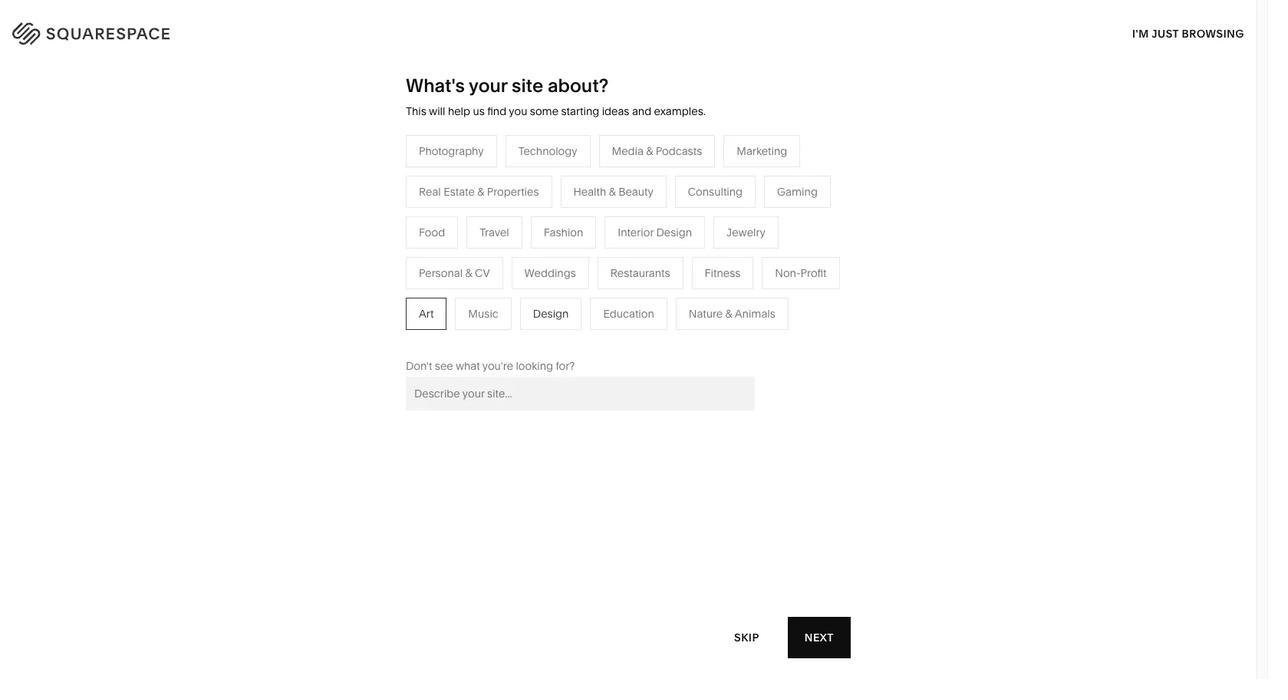 Task type: vqa. For each thing, say whether or not it's contained in the screenshot.
Interior Design Option
yes



Task type: describe. For each thing, give the bounding box(es) containing it.
Marketing radio
[[724, 135, 800, 167]]

Health & Beauty radio
[[561, 176, 667, 208]]

& down personal & cv
[[447, 282, 454, 296]]

what
[[456, 359, 480, 373]]

fashion inside "option"
[[544, 225, 583, 239]]

just
[[1152, 26, 1179, 40]]

i'm just browsing
[[1132, 26, 1244, 40]]

real estate & properties inside option
[[419, 185, 539, 199]]

interior design
[[618, 225, 692, 239]]

health
[[574, 185, 606, 199]]

estate inside option
[[444, 185, 475, 199]]

personal
[[419, 266, 463, 280]]

Fitness radio
[[692, 257, 754, 289]]

0 vertical spatial nature & animals
[[709, 236, 796, 250]]

what's
[[406, 74, 465, 97]]

travel inside option
[[480, 225, 509, 239]]

Don't see what you're looking for? field
[[406, 377, 755, 410]]

log
[[1201, 24, 1224, 38]]

some
[[530, 104, 559, 118]]

this
[[406, 104, 427, 118]]

find
[[487, 104, 507, 118]]

what's your site about? this will help us find you some starting ideas and examples.
[[406, 74, 706, 118]]

Personal & CV radio
[[406, 257, 503, 289]]

and
[[632, 104, 651, 118]]

design inside option
[[533, 307, 569, 321]]

next
[[805, 630, 834, 644]]

log             in
[[1201, 24, 1238, 38]]

next button
[[788, 617, 851, 658]]

site
[[512, 74, 543, 97]]

Photography radio
[[406, 135, 497, 167]]

& down and at the top
[[646, 144, 653, 158]]

local business link
[[385, 259, 476, 273]]

marketing
[[737, 144, 787, 158]]

community
[[385, 282, 444, 296]]

events link
[[547, 282, 596, 296]]

food inside option
[[419, 225, 445, 239]]

& inside 'option'
[[465, 266, 472, 280]]

about?
[[548, 74, 609, 97]]

degraw image
[[453, 525, 803, 679]]

jewelry
[[727, 225, 766, 239]]

restaurants link
[[547, 236, 622, 250]]

home & decor
[[709, 213, 783, 227]]

professional services link
[[385, 236, 508, 250]]

technology
[[518, 144, 577, 158]]

local
[[385, 259, 412, 273]]

i'm
[[1132, 26, 1149, 40]]

1 vertical spatial podcasts
[[591, 259, 637, 273]]

Travel radio
[[467, 216, 522, 248]]

Interior Design radio
[[605, 216, 705, 248]]

skip
[[734, 630, 759, 644]]

home
[[709, 213, 740, 227]]

Nature & Animals radio
[[676, 298, 789, 330]]

personal & cv
[[419, 266, 490, 280]]

& down "education"
[[606, 328, 613, 342]]

& right home
[[743, 213, 750, 227]]

cv
[[475, 266, 490, 280]]

non-profit
[[775, 266, 827, 280]]

services
[[449, 236, 493, 250]]

0 horizontal spatial restaurants
[[547, 236, 607, 250]]

in
[[1226, 24, 1238, 38]]

events
[[547, 282, 581, 296]]

restaurants inside restaurants radio
[[611, 266, 670, 280]]

1 horizontal spatial travel
[[547, 213, 577, 227]]

Education radio
[[590, 298, 667, 330]]

fitness inside option
[[705, 266, 741, 280]]

nature & animals link
[[709, 236, 811, 250]]

Restaurants radio
[[598, 257, 683, 289]]

fitness link
[[709, 259, 760, 273]]

browsing
[[1182, 26, 1244, 40]]

your
[[469, 74, 508, 97]]

Design radio
[[520, 298, 582, 330]]

real inside option
[[419, 185, 441, 199]]

community & non-profits
[[385, 282, 513, 296]]

entertainment
[[385, 328, 456, 342]]

squarespace logo image
[[31, 18, 201, 43]]

1 vertical spatial estate
[[572, 328, 603, 342]]

real estate & properties link
[[547, 328, 683, 342]]

0 horizontal spatial non-
[[456, 282, 482, 296]]

& down the 'home & decor'
[[746, 236, 753, 250]]

1 vertical spatial properties
[[615, 328, 667, 342]]

professional
[[385, 236, 447, 250]]

Jewelry radio
[[714, 216, 779, 248]]

entertainment link
[[385, 328, 472, 342]]

don't
[[406, 359, 432, 373]]

Gaming radio
[[764, 176, 831, 208]]

interior
[[618, 225, 654, 239]]

Non-Profit radio
[[762, 257, 840, 289]]

beauty
[[619, 185, 653, 199]]

for?
[[556, 359, 575, 373]]



Task type: locate. For each thing, give the bounding box(es) containing it.
podcasts down examples.
[[656, 144, 702, 158]]

0 vertical spatial animals
[[755, 236, 796, 250]]

starting
[[561, 104, 599, 118]]

properties up travel option
[[487, 185, 539, 199]]

& left cv
[[465, 266, 472, 280]]

community & non-profits link
[[385, 282, 529, 296]]

1 horizontal spatial media
[[612, 144, 644, 158]]

design
[[656, 225, 692, 239], [533, 307, 569, 321]]

Music radio
[[455, 298, 512, 330]]

real up the for?
[[547, 328, 569, 342]]

professional services
[[385, 236, 493, 250]]

Consulting radio
[[675, 176, 756, 208]]

Real Estate & Properties radio
[[406, 176, 552, 208]]

fitness down the jewelry
[[709, 259, 745, 273]]

squarespace logo link
[[31, 18, 272, 43]]

business
[[415, 259, 460, 273]]

music
[[468, 307, 499, 321]]

design down the events at the left of page
[[533, 307, 569, 321]]

properties inside option
[[487, 185, 539, 199]]

education
[[603, 307, 654, 321]]

real estate & properties down "education"
[[547, 328, 667, 342]]

1 horizontal spatial non-
[[775, 266, 801, 280]]

real up fashion link
[[419, 185, 441, 199]]

1 horizontal spatial design
[[656, 225, 692, 239]]

see
[[435, 359, 453, 373]]

profit
[[801, 266, 827, 280]]

& down "restaurants" link
[[581, 259, 588, 273]]

estate
[[444, 185, 475, 199], [572, 328, 603, 342]]

& up travel option
[[477, 185, 484, 199]]

food
[[419, 225, 445, 239], [385, 305, 411, 319]]

0 vertical spatial food
[[419, 225, 445, 239]]

podcasts down "restaurants" link
[[591, 259, 637, 273]]

&
[[646, 144, 653, 158], [477, 185, 484, 199], [609, 185, 616, 199], [743, 213, 750, 227], [746, 236, 753, 250], [581, 259, 588, 273], [465, 266, 472, 280], [447, 282, 454, 296], [726, 307, 732, 321], [606, 328, 613, 342]]

1 horizontal spatial properties
[[615, 328, 667, 342]]

fitness up the nature & animals option
[[705, 266, 741, 280]]

1 vertical spatial restaurants
[[611, 266, 670, 280]]

0 vertical spatial properties
[[487, 185, 539, 199]]

1 horizontal spatial real estate & properties
[[547, 328, 667, 342]]

0 horizontal spatial podcasts
[[591, 259, 637, 273]]

media up beauty
[[612, 144, 644, 158]]

gaming
[[777, 185, 818, 199]]

nature & animals
[[709, 236, 796, 250], [689, 307, 776, 321]]

1 vertical spatial media
[[547, 259, 579, 273]]

will
[[429, 104, 445, 118]]

ideas
[[602, 104, 630, 118]]

log             in link
[[1201, 24, 1238, 38]]

0 vertical spatial weddings
[[525, 266, 576, 280]]

non- inside option
[[775, 266, 801, 280]]

examples.
[[654, 104, 706, 118]]

animals
[[755, 236, 796, 250], [735, 307, 776, 321]]

1 horizontal spatial fashion
[[544, 225, 583, 239]]

1 horizontal spatial real
[[547, 328, 569, 342]]

media & podcasts
[[612, 144, 702, 158], [547, 259, 637, 273]]

& down fitness option
[[726, 307, 732, 321]]

0 horizontal spatial properties
[[487, 185, 539, 199]]

nature & animals down fitness option
[[689, 307, 776, 321]]

real estate & properties
[[419, 185, 539, 199], [547, 328, 667, 342]]

real estate & properties up travel option
[[419, 185, 539, 199]]

0 horizontal spatial media
[[547, 259, 579, 273]]

travel up "restaurants" link
[[547, 213, 577, 227]]

nature down home
[[709, 236, 743, 250]]

podcasts
[[656, 144, 702, 158], [591, 259, 637, 273]]

1 vertical spatial design
[[533, 307, 569, 321]]

you're
[[482, 359, 513, 373]]

Fashion radio
[[531, 216, 596, 248]]

properties down "education"
[[615, 328, 667, 342]]

weddings link
[[547, 305, 614, 319]]

0 horizontal spatial food
[[385, 305, 411, 319]]

photography
[[419, 144, 484, 158]]

skip button
[[717, 616, 776, 659]]

0 vertical spatial media
[[612, 144, 644, 158]]

media & podcasts inside radio
[[612, 144, 702, 158]]

Art radio
[[406, 298, 447, 330]]

0 horizontal spatial estate
[[444, 185, 475, 199]]

non-
[[775, 266, 801, 280], [456, 282, 482, 296]]

media & podcasts down and at the top
[[612, 144, 702, 158]]

1 vertical spatial nature
[[689, 307, 723, 321]]

us
[[473, 104, 485, 118]]

non- down nature & animals link
[[775, 266, 801, 280]]

0 vertical spatial restaurants
[[547, 236, 607, 250]]

nature & animals down home & decor 'link'
[[709, 236, 796, 250]]

nature down fitness option
[[689, 307, 723, 321]]

animals down fitness link
[[735, 307, 776, 321]]

design inside radio
[[656, 225, 692, 239]]

nature & animals inside option
[[689, 307, 776, 321]]

1 vertical spatial nature & animals
[[689, 307, 776, 321]]

weddings inside weddings option
[[525, 266, 576, 280]]

nature
[[709, 236, 743, 250], [689, 307, 723, 321]]

degraw element
[[453, 525, 803, 679]]

restaurants down interior
[[611, 266, 670, 280]]

0 horizontal spatial travel
[[480, 225, 509, 239]]

1 vertical spatial non-
[[456, 282, 482, 296]]

1 vertical spatial real estate & properties
[[547, 328, 667, 342]]

0 vertical spatial media & podcasts
[[612, 144, 702, 158]]

animals down decor
[[755, 236, 796, 250]]

nature inside option
[[689, 307, 723, 321]]

1 vertical spatial animals
[[735, 307, 776, 321]]

decor
[[752, 213, 783, 227]]

travel link
[[547, 213, 592, 227]]

media & podcasts down "restaurants" link
[[547, 259, 637, 273]]

fashion up professional at the left top of the page
[[385, 213, 425, 227]]

fashion up weddings option
[[544, 225, 583, 239]]

home & decor link
[[709, 213, 799, 227]]

0 vertical spatial nature
[[709, 236, 743, 250]]

& right health on the left of page
[[609, 185, 616, 199]]

consulting
[[688, 185, 743, 199]]

real
[[419, 185, 441, 199], [547, 328, 569, 342]]

restaurants
[[547, 236, 607, 250], [611, 266, 670, 280]]

travel up cv
[[480, 225, 509, 239]]

food link
[[385, 305, 427, 319]]

weddings up the events at the left of page
[[525, 266, 576, 280]]

looking
[[516, 359, 553, 373]]

0 horizontal spatial real estate & properties
[[419, 185, 539, 199]]

0 vertical spatial real estate & properties
[[419, 185, 539, 199]]

1 horizontal spatial estate
[[572, 328, 603, 342]]

0 horizontal spatial real
[[419, 185, 441, 199]]

non- down cv
[[456, 282, 482, 296]]

Technology radio
[[505, 135, 590, 167]]

media inside radio
[[612, 144, 644, 158]]

Media & Podcasts radio
[[599, 135, 715, 167]]

i'm just browsing link
[[1132, 12, 1244, 54]]

don't see what you're looking for?
[[406, 359, 575, 373]]

0 vertical spatial non-
[[775, 266, 801, 280]]

media & podcasts link
[[547, 259, 653, 273]]

Weddings radio
[[511, 257, 589, 289]]

media up the events at the left of page
[[547, 259, 579, 273]]

travel
[[547, 213, 577, 227], [480, 225, 509, 239]]

1 vertical spatial weddings
[[547, 305, 599, 319]]

properties
[[487, 185, 539, 199], [615, 328, 667, 342]]

estate down photography radio
[[444, 185, 475, 199]]

animals inside option
[[735, 307, 776, 321]]

weddings
[[525, 266, 576, 280], [547, 305, 599, 319]]

art
[[419, 307, 434, 321]]

local business
[[385, 259, 460, 273]]

1 horizontal spatial food
[[419, 225, 445, 239]]

1 vertical spatial food
[[385, 305, 411, 319]]

health & beauty
[[574, 185, 653, 199]]

0 vertical spatial podcasts
[[656, 144, 702, 158]]

podcasts inside radio
[[656, 144, 702, 158]]

0 horizontal spatial design
[[533, 307, 569, 321]]

Food radio
[[406, 216, 458, 248]]

1 vertical spatial real
[[547, 328, 569, 342]]

1 horizontal spatial podcasts
[[656, 144, 702, 158]]

you
[[509, 104, 527, 118]]

design right interior
[[656, 225, 692, 239]]

1 vertical spatial media & podcasts
[[547, 259, 637, 273]]

0 horizontal spatial fashion
[[385, 213, 425, 227]]

restaurants down travel link
[[547, 236, 607, 250]]

fashion link
[[385, 213, 440, 227]]

0 vertical spatial estate
[[444, 185, 475, 199]]

1 horizontal spatial restaurants
[[611, 266, 670, 280]]

profits
[[482, 282, 513, 296]]

media
[[612, 144, 644, 158], [547, 259, 579, 273]]

fashion
[[385, 213, 425, 227], [544, 225, 583, 239]]

0 vertical spatial design
[[656, 225, 692, 239]]

estate down the 'weddings' link
[[572, 328, 603, 342]]

weddings down events link
[[547, 305, 599, 319]]

help
[[448, 104, 470, 118]]

fitness
[[709, 259, 745, 273], [705, 266, 741, 280]]

0 vertical spatial real
[[419, 185, 441, 199]]



